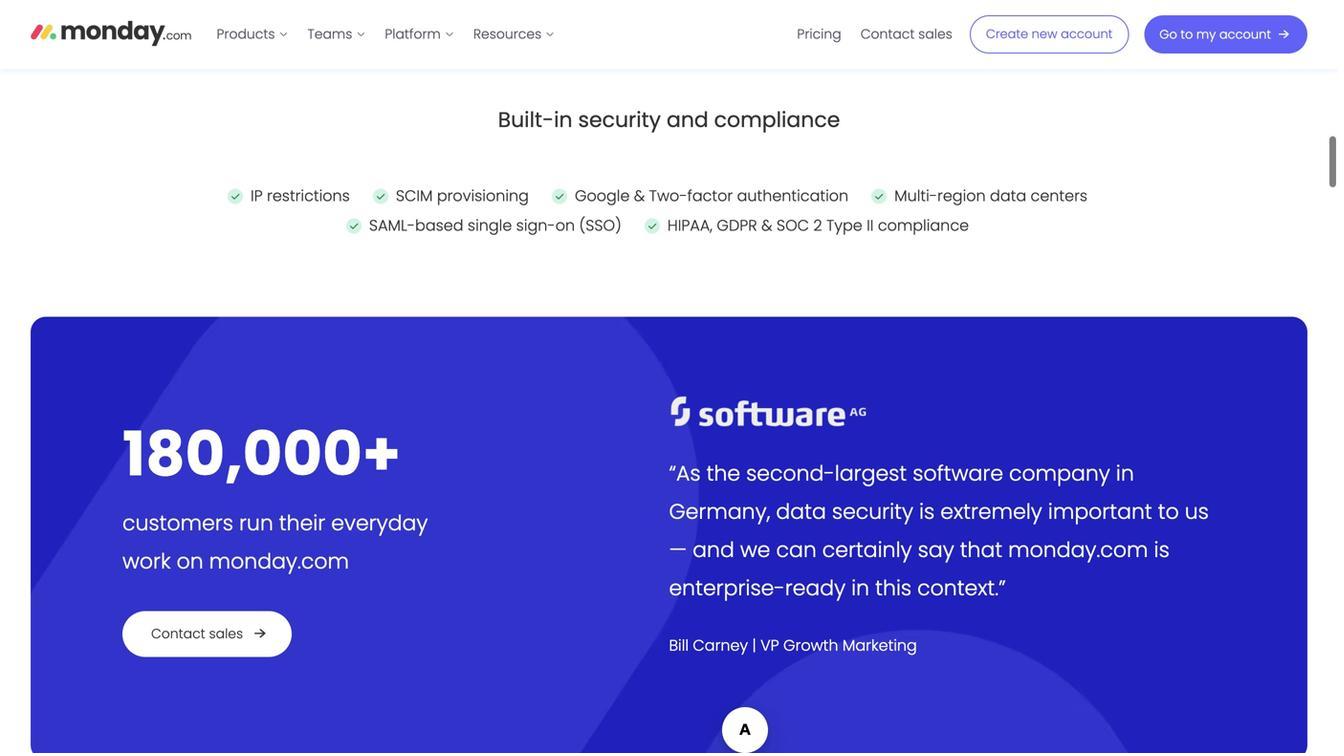 Task type: locate. For each thing, give the bounding box(es) containing it.
contact sales inside contact sales link
[[151, 625, 243, 644]]

—
[[669, 536, 687, 565]]

1 vertical spatial contact sales
[[151, 625, 243, 644]]

germany,
[[669, 497, 771, 527]]

second-
[[746, 459, 835, 488]]

data inside see how we keep your data secure and protected link
[[274, 32, 306, 51]]

0 horizontal spatial contact sales
[[151, 625, 243, 644]]

1 vertical spatial on
[[177, 547, 203, 576]]

and
[[358, 32, 385, 51], [667, 105, 709, 134], [693, 536, 735, 565]]

data up can
[[776, 497, 827, 527]]

run
[[239, 509, 273, 538]]

0 horizontal spatial is
[[920, 497, 935, 527]]

work
[[122, 547, 171, 576]]

1 vertical spatial security
[[832, 497, 914, 527]]

account right new
[[1061, 25, 1113, 43]]

contact
[[861, 25, 915, 43], [151, 625, 205, 644]]

1 horizontal spatial contact
[[861, 25, 915, 43]]

0 horizontal spatial account
[[1061, 25, 1113, 43]]

1 vertical spatial compliance
[[878, 215, 969, 236]]

hipaa,
[[668, 215, 713, 236]]

contact for leftmost contact sales button
[[151, 625, 205, 644]]

contact sales link
[[122, 612, 292, 658]]

in
[[554, 105, 573, 134], [1116, 459, 1135, 488], [852, 574, 870, 603]]

your
[[241, 32, 270, 51]]

this
[[876, 574, 912, 603]]

0 horizontal spatial compliance
[[714, 105, 840, 134]]

compliance
[[714, 105, 840, 134], [878, 215, 969, 236]]

software logo image
[[669, 394, 869, 432]]

0 horizontal spatial contact
[[151, 625, 205, 644]]

region
[[938, 185, 986, 207]]

monday.com logo image
[[31, 12, 192, 53]]

&
[[634, 185, 645, 207], [762, 215, 773, 236]]

0 horizontal spatial contact sales button
[[122, 612, 292, 658]]

account inside button
[[1061, 25, 1113, 43]]

carney
[[693, 635, 748, 657]]

0 vertical spatial we
[[182, 32, 201, 51]]

and up two-
[[667, 105, 709, 134]]

0 vertical spatial security
[[578, 105, 661, 134]]

1 vertical spatial we
[[740, 536, 771, 565]]

"as
[[669, 459, 701, 488]]

1 horizontal spatial contact sales
[[861, 25, 953, 43]]

180,000+
[[122, 412, 401, 497]]

is
[[920, 497, 935, 527], [1154, 536, 1170, 565]]

|
[[753, 635, 757, 657]]

1 vertical spatial data
[[990, 185, 1027, 207]]

2 horizontal spatial in
[[1116, 459, 1135, 488]]

1 horizontal spatial sales
[[919, 25, 953, 43]]

to left us
[[1158, 497, 1179, 527]]

on inside customers run their everyday work on monday.com
[[177, 547, 203, 576]]

compliance down the multi-
[[878, 215, 969, 236]]

1 horizontal spatial list
[[788, 0, 962, 69]]

account
[[1061, 25, 1113, 43], [1220, 26, 1272, 43]]

0 horizontal spatial monday.com
[[209, 547, 349, 576]]

contact sales button
[[851, 19, 962, 50], [122, 612, 292, 658]]

1 horizontal spatial monday.com
[[1009, 536, 1149, 565]]

on
[[556, 215, 575, 236], [177, 547, 203, 576]]

1 vertical spatial sales
[[209, 625, 243, 644]]

1 vertical spatial &
[[762, 215, 773, 236]]

monday.com down important
[[1009, 536, 1149, 565]]

2 list from the left
[[788, 0, 962, 69]]

ip
[[251, 185, 263, 207]]

contact down "work"
[[151, 625, 205, 644]]

0 vertical spatial data
[[274, 32, 306, 51]]

google
[[575, 185, 630, 207]]

factor
[[688, 185, 733, 207]]

0 vertical spatial contact sales
[[861, 25, 953, 43]]

teams
[[308, 25, 352, 43]]

list containing pricing
[[788, 0, 962, 69]]

customers
[[122, 509, 233, 538]]

1 vertical spatial in
[[1116, 459, 1135, 488]]

0 horizontal spatial on
[[177, 547, 203, 576]]

account right my
[[1220, 26, 1272, 43]]

contact inside list
[[861, 25, 915, 43]]

hipaa, gdpr & soc 2 type ii compliance
[[668, 215, 969, 236]]

authentication
[[737, 185, 849, 207]]

and inside "as the second-largest software company in germany, data security is extremely important to us — and we can certainly say that monday.com is enterprise-ready in this context."
[[693, 536, 735, 565]]

& left soc
[[762, 215, 773, 236]]

0 vertical spatial to
[[1181, 26, 1194, 43]]

ip restrictions
[[251, 185, 350, 207]]

restrictions
[[267, 185, 350, 207]]

1 horizontal spatial on
[[556, 215, 575, 236]]

and right —
[[693, 536, 735, 565]]

2 horizontal spatial data
[[990, 185, 1027, 207]]

google & two-factor authentication
[[575, 185, 849, 207]]

0 horizontal spatial data
[[274, 32, 306, 51]]

based
[[415, 215, 464, 236]]

to inside "as the second-largest software company in germany, data security is extremely important to us — and we can certainly say that monday.com is enterprise-ready in this context."
[[1158, 497, 1179, 527]]

1 vertical spatial to
[[1158, 497, 1179, 527]]

contact sales down "work"
[[151, 625, 243, 644]]

0 horizontal spatial security
[[578, 105, 661, 134]]

1 horizontal spatial account
[[1220, 26, 1272, 43]]

contact right the pricing
[[861, 25, 915, 43]]

1 horizontal spatial to
[[1181, 26, 1194, 43]]

1 horizontal spatial we
[[740, 536, 771, 565]]

sales
[[919, 25, 953, 43], [209, 625, 243, 644]]

protected
[[388, 32, 454, 51]]

1 list from the left
[[207, 0, 565, 69]]

saml-based single sign-on (sso)
[[369, 215, 622, 236]]

2 vertical spatial data
[[776, 497, 827, 527]]

us
[[1185, 497, 1209, 527]]

1 horizontal spatial &
[[762, 215, 773, 236]]

resources link
[[464, 19, 565, 50]]

and right secure
[[358, 32, 385, 51]]

0 horizontal spatial &
[[634, 185, 645, 207]]

1 vertical spatial is
[[1154, 536, 1170, 565]]

on left (sso)
[[556, 215, 575, 236]]

contact sales button right the pricing
[[851, 19, 962, 50]]

contact sales inside main element
[[861, 25, 953, 43]]

2 vertical spatial and
[[693, 536, 735, 565]]

data
[[274, 32, 306, 51], [990, 185, 1027, 207], [776, 497, 827, 527]]

0 horizontal spatial list
[[207, 0, 565, 69]]

contact sales right the pricing
[[861, 25, 953, 43]]

0 horizontal spatial to
[[1158, 497, 1179, 527]]

centers
[[1031, 185, 1088, 207]]

0 horizontal spatial we
[[182, 32, 201, 51]]

see
[[122, 32, 147, 51]]

monday.com
[[1009, 536, 1149, 565], [209, 547, 349, 576]]

1 horizontal spatial data
[[776, 497, 827, 527]]

built-
[[498, 105, 554, 134]]

list
[[207, 0, 565, 69], [788, 0, 962, 69]]

0 vertical spatial contact sales button
[[851, 19, 962, 50]]

1 vertical spatial contact
[[151, 625, 205, 644]]

to right go
[[1181, 26, 1194, 43]]

create new account
[[986, 25, 1113, 43]]

& left two-
[[634, 185, 645, 207]]

0 vertical spatial compliance
[[714, 105, 840, 134]]

0 vertical spatial is
[[920, 497, 935, 527]]

0 vertical spatial contact
[[861, 25, 915, 43]]

data right "region"
[[990, 185, 1027, 207]]

1 horizontal spatial is
[[1154, 536, 1170, 565]]

sales inside list
[[919, 25, 953, 43]]

built-in security and compliance
[[498, 105, 840, 134]]

scim provisioning
[[396, 185, 529, 207]]

0 horizontal spatial sales
[[209, 625, 243, 644]]

1 vertical spatial contact sales button
[[122, 612, 292, 658]]

multi-
[[895, 185, 938, 207]]

compliance up authentication
[[714, 105, 840, 134]]

we inside "as the second-largest software company in germany, data security is extremely important to us — and we can certainly say that monday.com is enterprise-ready in this context."
[[740, 536, 771, 565]]

my
[[1197, 26, 1216, 43]]

bill carney | vp growth marketing
[[669, 635, 917, 657]]

0 vertical spatial &
[[634, 185, 645, 207]]

contact sales button down "work"
[[122, 612, 292, 658]]

platform link
[[375, 19, 464, 50]]

data right your
[[274, 32, 306, 51]]

resources
[[473, 25, 542, 43]]

0 horizontal spatial in
[[554, 105, 573, 134]]

0 vertical spatial sales
[[919, 25, 953, 43]]

go
[[1160, 26, 1178, 43]]

contact sales
[[861, 25, 953, 43], [151, 625, 243, 644]]

sales for leftmost contact sales button
[[209, 625, 243, 644]]

monday.com down run
[[209, 547, 349, 576]]

contact sales for the right contact sales button
[[861, 25, 953, 43]]

1 horizontal spatial in
[[852, 574, 870, 603]]

2 vertical spatial in
[[852, 574, 870, 603]]

products
[[217, 25, 275, 43]]

1 horizontal spatial security
[[832, 497, 914, 527]]

we left can
[[740, 536, 771, 565]]

security up the google
[[578, 105, 661, 134]]

we
[[182, 32, 201, 51], [740, 536, 771, 565]]

security down largest
[[832, 497, 914, 527]]

on down customers at the left
[[177, 547, 203, 576]]

sales for the right contact sales button
[[919, 25, 953, 43]]

we right how
[[182, 32, 201, 51]]

0 vertical spatial in
[[554, 105, 573, 134]]

to
[[1181, 26, 1194, 43], [1158, 497, 1179, 527]]

customers run their everyday work on monday.com
[[122, 509, 428, 576]]



Task type: describe. For each thing, give the bounding box(es) containing it.
(sso)
[[579, 215, 622, 236]]

contact for the right contact sales button
[[861, 25, 915, 43]]

monday.com inside customers run their everyday work on monday.com
[[209, 547, 349, 576]]

context."
[[918, 574, 1006, 603]]

keep
[[205, 32, 237, 51]]

contact sales for leftmost contact sales button
[[151, 625, 243, 644]]

growth
[[784, 635, 839, 657]]

security inside "as the second-largest software company in germany, data security is extremely important to us — and we can certainly say that monday.com is enterprise-ready in this context."
[[832, 497, 914, 527]]

create new account button
[[970, 15, 1129, 54]]

2
[[814, 215, 822, 236]]

certainly
[[823, 536, 912, 565]]

everyday
[[331, 509, 428, 538]]

saml-
[[369, 215, 415, 236]]

go to my account button
[[1145, 15, 1308, 54]]

pricing link
[[788, 19, 851, 50]]

two-
[[649, 185, 688, 207]]

account inside 'button'
[[1220, 26, 1272, 43]]

list containing products
[[207, 0, 565, 69]]

vp
[[761, 635, 780, 657]]

new
[[1032, 25, 1058, 43]]

products link
[[207, 19, 298, 50]]

0 vertical spatial and
[[358, 32, 385, 51]]

platform
[[385, 25, 441, 43]]

enterprise-
[[669, 574, 785, 603]]

secure
[[309, 32, 354, 51]]

monday.com inside "as the second-largest software company in germany, data security is extremely important to us — and we can certainly say that monday.com is enterprise-ready in this context."
[[1009, 536, 1149, 565]]

create
[[986, 25, 1029, 43]]

data inside "as the second-largest software company in germany, data security is extremely important to us — and we can certainly say that monday.com is enterprise-ready in this context."
[[776, 497, 827, 527]]

to inside go to my account 'button'
[[1181, 26, 1194, 43]]

see how we keep your data secure and protected
[[122, 32, 454, 51]]

ready
[[785, 574, 846, 603]]

teams link
[[298, 19, 375, 50]]

that
[[960, 536, 1003, 565]]

1 vertical spatial and
[[667, 105, 709, 134]]

0 vertical spatial on
[[556, 215, 575, 236]]

largest
[[835, 459, 907, 488]]

bill
[[669, 635, 689, 657]]

marketing
[[843, 635, 917, 657]]

pricing
[[797, 25, 842, 43]]

software
[[913, 459, 1004, 488]]

main element
[[207, 0, 1308, 69]]

important
[[1049, 497, 1153, 527]]

"as the second-largest software company in germany, data security is extremely important to us — and we can certainly say that monday.com is enterprise-ready in this context."
[[669, 459, 1209, 603]]

can
[[776, 536, 817, 565]]

multi-region data centers
[[895, 185, 1088, 207]]

soc
[[777, 215, 810, 236]]

the
[[707, 459, 741, 488]]

gdpr
[[717, 215, 757, 236]]

ii
[[867, 215, 874, 236]]

single
[[468, 215, 512, 236]]

type
[[827, 215, 863, 236]]

how
[[150, 32, 178, 51]]

sign-
[[516, 215, 556, 236]]

go to my account
[[1160, 26, 1272, 43]]

their
[[279, 509, 326, 538]]

company
[[1010, 459, 1111, 488]]

extremely
[[941, 497, 1043, 527]]

scim
[[396, 185, 433, 207]]

say
[[918, 536, 955, 565]]

1 horizontal spatial contact sales button
[[851, 19, 962, 50]]

provisioning
[[437, 185, 529, 207]]

see how we keep your data secure and protected link
[[122, 30, 477, 53]]

1 horizontal spatial compliance
[[878, 215, 969, 236]]



Task type: vqa. For each thing, say whether or not it's contained in the screenshot.
"level"
no



